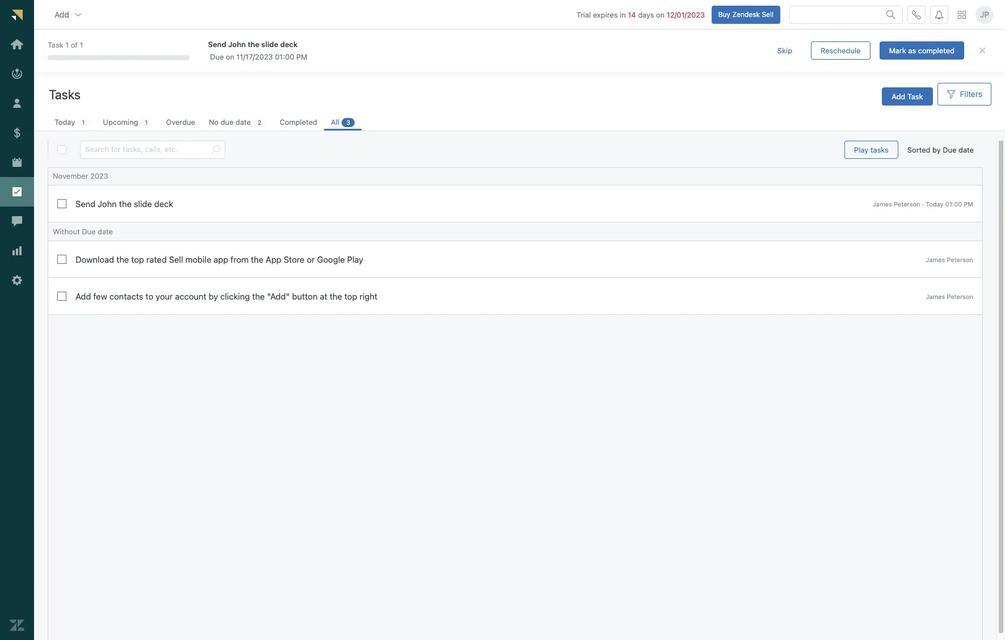 Task type: locate. For each thing, give the bounding box(es) containing it.
search image left calls icon
[[887, 10, 896, 19]]

add inside button
[[55, 9, 69, 19]]

play left the tasks
[[855, 145, 869, 154]]

slide for send john the slide deck
[[134, 199, 152, 209]]

today
[[55, 118, 75, 127], [926, 200, 944, 208]]

play right google
[[347, 254, 364, 265]]

john for send john the slide deck due on 11/17/2023 01:00 pm
[[228, 40, 246, 49]]

0 horizontal spatial task
[[48, 40, 63, 50]]

by left clicking
[[209, 291, 218, 302]]

john up the '11/17/2023'
[[228, 40, 246, 49]]

filters button
[[938, 83, 992, 106]]

0 vertical spatial add
[[55, 9, 69, 19]]

skip button
[[768, 41, 802, 60]]

0 horizontal spatial date
[[98, 227, 113, 236]]

1 horizontal spatial send
[[208, 40, 226, 49]]

buy zendesk sell
[[719, 10, 774, 19]]

0 vertical spatial task
[[48, 40, 63, 50]]

james for add few contacts to your account by clicking the "add" button at the top right
[[926, 293, 946, 300]]

0 vertical spatial due
[[210, 52, 224, 61]]

in
[[620, 10, 626, 19]]

1 vertical spatial james
[[926, 256, 946, 263]]

slide for send john the slide deck due on 11/17/2023 01:00 pm
[[261, 40, 278, 49]]

2 check box image from the top
[[57, 292, 66, 301]]

bell image
[[935, 10, 944, 19]]

1 vertical spatial slide
[[134, 199, 152, 209]]

as
[[909, 46, 917, 55]]

deck
[[280, 40, 298, 49], [154, 199, 173, 209]]

2 horizontal spatial due
[[943, 145, 957, 154]]

0 horizontal spatial by
[[209, 291, 218, 302]]

send john the slide deck due on 11/17/2023 01:00 pm
[[208, 40, 308, 61]]

0 vertical spatial sell
[[762, 10, 774, 19]]

due
[[221, 118, 234, 127]]

1 vertical spatial add
[[892, 92, 906, 101]]

chevron down image
[[74, 10, 83, 19]]

send for send john the slide deck
[[76, 199, 95, 209]]

task down as
[[908, 92, 924, 101]]

0 horizontal spatial due
[[82, 227, 96, 236]]

01:00
[[275, 52, 294, 61], [946, 200, 963, 208]]

add inside button
[[892, 92, 906, 101]]

buy zendesk sell button
[[712, 5, 781, 24]]

john for send john the slide deck
[[98, 199, 117, 209]]

1 horizontal spatial slide
[[261, 40, 278, 49]]

add for add
[[55, 9, 69, 19]]

0 vertical spatial pm
[[297, 52, 308, 61]]

0 vertical spatial play
[[855, 145, 869, 154]]

0 vertical spatial 01:00
[[275, 52, 294, 61]]

search image down no
[[211, 145, 220, 154]]

add left chevron down image
[[55, 9, 69, 19]]

0 horizontal spatial 01:00
[[275, 52, 294, 61]]

date up download
[[98, 227, 113, 236]]

01:00 right the '11/17/2023'
[[275, 52, 294, 61]]

tasks
[[871, 145, 889, 154]]

on inside send john the slide deck due on 11/17/2023 01:00 pm
[[226, 52, 235, 61]]

james for download the top rated sell mobile app from the app store or google play
[[926, 256, 946, 263]]

1 vertical spatial task
[[908, 92, 924, 101]]

add down mark
[[892, 92, 906, 101]]

james peterson · today 01:00 pm
[[873, 200, 974, 208]]

add task
[[892, 92, 924, 101]]

0 vertical spatial john
[[228, 40, 246, 49]]

1 horizontal spatial pm
[[964, 200, 974, 208]]

due
[[210, 52, 224, 61], [943, 145, 957, 154], [82, 227, 96, 236]]

play tasks button
[[845, 141, 899, 159]]

top left rated
[[131, 254, 144, 265]]

0 horizontal spatial pm
[[297, 52, 308, 61]]

0 vertical spatial search image
[[887, 10, 896, 19]]

no
[[209, 118, 219, 127]]

1 horizontal spatial today
[[926, 200, 944, 208]]

2 vertical spatial add
[[76, 291, 91, 302]]

sell right rated
[[169, 254, 183, 265]]

2 james peterson from the top
[[926, 293, 974, 300]]

0 vertical spatial slide
[[261, 40, 278, 49]]

task
[[48, 40, 63, 50], [908, 92, 924, 101]]

calls image
[[913, 10, 922, 19]]

add left few
[[76, 291, 91, 302]]

check box image down without
[[57, 255, 66, 264]]

today down tasks
[[55, 118, 75, 127]]

to
[[146, 291, 153, 302]]

the
[[248, 40, 260, 49], [119, 199, 132, 209], [116, 254, 129, 265], [251, 254, 264, 265], [252, 291, 265, 302], [330, 291, 342, 302]]

cancel image
[[978, 46, 988, 55]]

slide down search for tasks, calls, etc. field
[[134, 199, 152, 209]]

by right sorted
[[933, 145, 941, 154]]

1 vertical spatial james peterson
[[926, 293, 974, 300]]

1 vertical spatial send
[[76, 199, 95, 209]]

1 check box image from the top
[[57, 255, 66, 264]]

2 horizontal spatial add
[[892, 92, 906, 101]]

1 vertical spatial on
[[226, 52, 235, 61]]

pm
[[297, 52, 308, 61], [964, 200, 974, 208]]

on left the '11/17/2023'
[[226, 52, 235, 61]]

clicking
[[220, 291, 250, 302]]

task 1 of 1
[[48, 40, 83, 50]]

1 horizontal spatial add
[[76, 291, 91, 302]]

1 horizontal spatial date
[[236, 118, 251, 127]]

1 james peterson from the top
[[926, 256, 974, 263]]

trial
[[577, 10, 591, 19]]

0 horizontal spatial sell
[[169, 254, 183, 265]]

0 horizontal spatial top
[[131, 254, 144, 265]]

without due date
[[53, 227, 113, 236]]

slide inside send john the slide deck due on 11/17/2023 01:00 pm
[[261, 40, 278, 49]]

due left the '11/17/2023'
[[210, 52, 224, 61]]

james
[[873, 200, 893, 208], [926, 256, 946, 263], [926, 293, 946, 300]]

by
[[933, 145, 941, 154], [209, 291, 218, 302]]

1 left of
[[65, 40, 69, 50]]

date
[[236, 118, 251, 127], [959, 145, 975, 154], [98, 227, 113, 236]]

1 horizontal spatial on
[[656, 10, 665, 19]]

0 vertical spatial james peterson
[[926, 256, 974, 263]]

rated
[[146, 254, 167, 265]]

1 horizontal spatial by
[[933, 145, 941, 154]]

expires
[[593, 10, 618, 19]]

date right sorted
[[959, 145, 975, 154]]

slide up the '11/17/2023'
[[261, 40, 278, 49]]

due right without
[[82, 227, 96, 236]]

1 horizontal spatial deck
[[280, 40, 298, 49]]

sell
[[762, 10, 774, 19], [169, 254, 183, 265]]

0 horizontal spatial send
[[76, 199, 95, 209]]

at
[[320, 291, 328, 302]]

pm right the '11/17/2023'
[[297, 52, 308, 61]]

2 vertical spatial date
[[98, 227, 113, 236]]

check box image
[[57, 199, 66, 208]]

on
[[656, 10, 665, 19], [226, 52, 235, 61]]

today right ·
[[926, 200, 944, 208]]

0 vertical spatial today
[[55, 118, 75, 127]]

deck inside send john the slide deck due on 11/17/2023 01:00 pm
[[280, 40, 298, 49]]

of
[[71, 40, 78, 50]]

due inside send john the slide deck due on 11/17/2023 01:00 pm
[[210, 52, 224, 61]]

1 vertical spatial check box image
[[57, 292, 66, 301]]

john
[[228, 40, 246, 49], [98, 199, 117, 209]]

0 horizontal spatial slide
[[134, 199, 152, 209]]

1 horizontal spatial search image
[[887, 10, 896, 19]]

1 vertical spatial search image
[[211, 145, 220, 154]]

1 horizontal spatial task
[[908, 92, 924, 101]]

1 horizontal spatial play
[[855, 145, 869, 154]]

check box image left few
[[57, 292, 66, 301]]

peterson for add few contacts to your account by clicking the "add" button at the top right
[[947, 293, 974, 300]]

0 vertical spatial by
[[933, 145, 941, 154]]

task left of
[[48, 40, 63, 50]]

0 vertical spatial check box image
[[57, 255, 66, 264]]

reschedule
[[821, 46, 861, 55]]

0 horizontal spatial on
[[226, 52, 235, 61]]

1 vertical spatial sell
[[169, 254, 183, 265]]

0 vertical spatial deck
[[280, 40, 298, 49]]

3
[[346, 119, 350, 126]]

1 horizontal spatial john
[[228, 40, 246, 49]]

on right days
[[656, 10, 665, 19]]

add for add few contacts to your account by clicking the "add" button at the top right
[[76, 291, 91, 302]]

play
[[855, 145, 869, 154], [347, 254, 364, 265]]

play inside play tasks button
[[855, 145, 869, 154]]

peterson
[[894, 200, 921, 208], [947, 256, 974, 263], [947, 293, 974, 300]]

pm right ·
[[964, 200, 974, 208]]

1 vertical spatial top
[[345, 291, 358, 302]]

2 vertical spatial james
[[926, 293, 946, 300]]

jp
[[981, 10, 990, 19]]

sell right zendesk
[[762, 10, 774, 19]]

0 horizontal spatial john
[[98, 199, 117, 209]]

1 horizontal spatial due
[[210, 52, 224, 61]]

·
[[923, 200, 925, 208]]

send
[[208, 40, 226, 49], [76, 199, 95, 209]]

search image
[[887, 10, 896, 19], [211, 145, 220, 154]]

1 vertical spatial 01:00
[[946, 200, 963, 208]]

top
[[131, 254, 144, 265], [345, 291, 358, 302]]

send john the slide deck
[[76, 199, 173, 209]]

1 vertical spatial by
[[209, 291, 218, 302]]

1
[[65, 40, 69, 50], [80, 40, 83, 50], [82, 119, 85, 126], [145, 119, 148, 126]]

0 horizontal spatial deck
[[154, 199, 173, 209]]

store
[[284, 254, 305, 265]]

check box image
[[57, 255, 66, 264], [57, 292, 66, 301]]

1 vertical spatial date
[[959, 145, 975, 154]]

1 vertical spatial today
[[926, 200, 944, 208]]

slide
[[261, 40, 278, 49], [134, 199, 152, 209]]

check box image for download the top rated sell mobile app from the app store or google play
[[57, 255, 66, 264]]

send for send john the slide deck due on 11/17/2023 01:00 pm
[[208, 40, 226, 49]]

0 horizontal spatial add
[[55, 9, 69, 19]]

james peterson for add few contacts to your account by clicking the "add" button at the top right
[[926, 293, 974, 300]]

date for no due date
[[236, 118, 251, 127]]

1 vertical spatial due
[[943, 145, 957, 154]]

01:00 right ·
[[946, 200, 963, 208]]

john down '2023'
[[98, 199, 117, 209]]

task inside button
[[908, 92, 924, 101]]

top left right
[[345, 291, 358, 302]]

download the top rated sell mobile app from the app store or google play
[[76, 254, 364, 265]]

filters
[[961, 89, 983, 99]]

john inside send john the slide deck due on 11/17/2023 01:00 pm
[[228, 40, 246, 49]]

1 vertical spatial deck
[[154, 199, 173, 209]]

james peterson
[[926, 256, 974, 263], [926, 293, 974, 300]]

peterson for download the top rated sell mobile app from the app store or google play
[[947, 256, 974, 263]]

2 vertical spatial due
[[82, 227, 96, 236]]

0 horizontal spatial search image
[[211, 145, 220, 154]]

buy
[[719, 10, 731, 19]]

1 horizontal spatial sell
[[762, 10, 774, 19]]

1 vertical spatial john
[[98, 199, 117, 209]]

0 vertical spatial date
[[236, 118, 251, 127]]

1 horizontal spatial top
[[345, 291, 358, 302]]

reschedule button
[[812, 41, 871, 60]]

date right due
[[236, 118, 251, 127]]

2 vertical spatial peterson
[[947, 293, 974, 300]]

send inside send john the slide deck due on 11/17/2023 01:00 pm
[[208, 40, 226, 49]]

1 vertical spatial peterson
[[947, 256, 974, 263]]

due right sorted
[[943, 145, 957, 154]]

your
[[156, 291, 173, 302]]

trial expires in 14 days on 12/01/2023
[[577, 10, 705, 19]]

1 vertical spatial play
[[347, 254, 364, 265]]

from
[[231, 254, 249, 265]]

account
[[175, 291, 207, 302]]

add
[[55, 9, 69, 19], [892, 92, 906, 101], [76, 291, 91, 302]]

0 vertical spatial send
[[208, 40, 226, 49]]

date for without due date
[[98, 227, 113, 236]]

skip
[[778, 46, 793, 55]]



Task type: vqa. For each thing, say whether or not it's contained in the screenshot.


Task type: describe. For each thing, give the bounding box(es) containing it.
few
[[93, 291, 107, 302]]

2
[[258, 119, 262, 126]]

0 vertical spatial on
[[656, 10, 665, 19]]

add button
[[45, 3, 92, 26]]

sell inside button
[[762, 10, 774, 19]]

upcoming
[[103, 118, 138, 127]]

without
[[53, 227, 80, 236]]

james peterson for download the top rated sell mobile app from the app store or google play
[[926, 256, 974, 263]]

add task button
[[883, 87, 933, 106]]

mark as completed button
[[880, 41, 965, 60]]

11/17/2023
[[237, 52, 273, 61]]

0 vertical spatial peterson
[[894, 200, 921, 208]]

sorted
[[908, 145, 931, 154]]

2 horizontal spatial date
[[959, 145, 975, 154]]

add few contacts to your account by clicking the "add" button at the top right
[[76, 291, 378, 302]]

play tasks
[[855, 145, 889, 154]]

"add"
[[267, 291, 290, 302]]

overdue
[[166, 118, 195, 127]]

check box image for add few contacts to your account by clicking the "add" button at the top right
[[57, 292, 66, 301]]

zendesk
[[733, 10, 760, 19]]

app
[[266, 254, 282, 265]]

01:00 inside send john the slide deck due on 11/17/2023 01:00 pm
[[275, 52, 294, 61]]

2023
[[90, 172, 108, 181]]

or
[[307, 254, 315, 265]]

deck for send john the slide deck
[[154, 199, 173, 209]]

google
[[317, 254, 345, 265]]

0 vertical spatial top
[[131, 254, 144, 265]]

november 2023
[[53, 172, 108, 181]]

button
[[292, 291, 318, 302]]

1 vertical spatial pm
[[964, 200, 974, 208]]

deck for send john the slide deck due on 11/17/2023 01:00 pm
[[280, 40, 298, 49]]

the inside send john the slide deck due on 11/17/2023 01:00 pm
[[248, 40, 260, 49]]

jp button
[[976, 5, 994, 24]]

right
[[360, 291, 378, 302]]

days
[[638, 10, 654, 19]]

mark
[[890, 46, 907, 55]]

mobile
[[185, 254, 211, 265]]

1 horizontal spatial 01:00
[[946, 200, 963, 208]]

no due date
[[209, 118, 251, 127]]

completed
[[919, 46, 955, 55]]

completed
[[280, 118, 317, 127]]

add for add task
[[892, 92, 906, 101]]

download
[[76, 254, 114, 265]]

0 horizontal spatial today
[[55, 118, 75, 127]]

sorted by due date
[[908, 145, 975, 154]]

pm inside send john the slide deck due on 11/17/2023 01:00 pm
[[297, 52, 308, 61]]

0 horizontal spatial play
[[347, 254, 364, 265]]

tasks
[[49, 87, 81, 102]]

1 right upcoming
[[145, 119, 148, 126]]

zendesk image
[[10, 618, 24, 633]]

all
[[331, 118, 340, 127]]

november
[[53, 172, 88, 181]]

0 vertical spatial james
[[873, 200, 893, 208]]

14
[[628, 10, 636, 19]]

zendesk products image
[[959, 11, 967, 19]]

Search for tasks, calls, etc. field
[[85, 141, 207, 158]]

app
[[214, 254, 228, 265]]

12/01/2023
[[667, 10, 705, 19]]

send john the slide deck link
[[208, 39, 748, 49]]

contacts
[[110, 291, 143, 302]]

1 left upcoming
[[82, 119, 85, 126]]

mark as completed
[[890, 46, 955, 55]]

1 right of
[[80, 40, 83, 50]]



